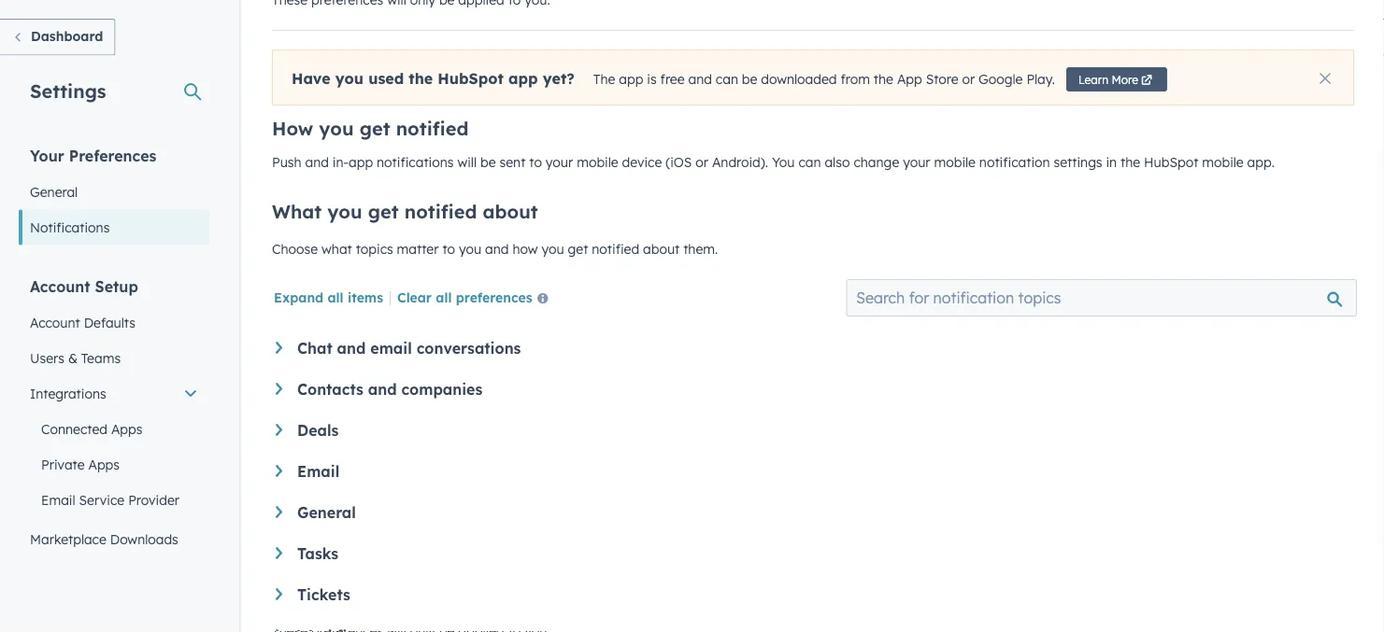 Task type: locate. For each thing, give the bounding box(es) containing it.
and down email
[[368, 380, 397, 399]]

topics
[[356, 241, 393, 258]]

tickets button
[[276, 586, 1351, 605]]

notifications link
[[19, 210, 209, 245]]

your right the sent
[[546, 154, 573, 171]]

apps for private apps
[[88, 457, 120, 473]]

get right how
[[568, 241, 588, 258]]

0 vertical spatial can
[[716, 71, 738, 87]]

push
[[272, 154, 302, 171]]

0 vertical spatial email
[[297, 463, 340, 481]]

email
[[297, 463, 340, 481], [41, 492, 75, 509]]

1 caret image from the top
[[276, 342, 282, 354]]

the
[[409, 69, 433, 88], [874, 71, 894, 87], [1121, 154, 1141, 171]]

defaults
[[84, 315, 136, 331]]

apps
[[111, 421, 143, 437], [88, 457, 120, 473]]

caret image for tasks
[[276, 548, 282, 560]]

and
[[688, 71, 712, 87], [305, 154, 329, 171], [485, 241, 509, 258], [337, 339, 366, 358], [368, 380, 397, 399]]

0 vertical spatial about
[[483, 200, 538, 223]]

1 vertical spatial about
[[643, 241, 680, 258]]

or right store
[[962, 71, 975, 87]]

1 vertical spatial to
[[443, 241, 455, 258]]

get down the used
[[360, 117, 390, 140]]

1 horizontal spatial mobile
[[934, 154, 976, 171]]

1 horizontal spatial or
[[962, 71, 975, 87]]

contacts and companies button
[[276, 380, 1351, 399]]

1 horizontal spatial your
[[903, 154, 931, 171]]

mobile left 'device'
[[577, 154, 618, 171]]

general
[[30, 184, 78, 200], [297, 504, 356, 523]]

2 vertical spatial get
[[568, 241, 588, 258]]

and left in-
[[305, 154, 329, 171]]

app left is
[[619, 71, 644, 87]]

can right free
[[716, 71, 738, 87]]

connected apps
[[41, 421, 143, 437]]

mobile left app.
[[1202, 154, 1244, 171]]

caret image inside 'email' dropdown button
[[276, 466, 282, 478]]

1 vertical spatial general
[[297, 504, 356, 523]]

notified
[[396, 117, 469, 140], [404, 200, 477, 223], [592, 241, 640, 258]]

notification
[[980, 154, 1050, 171]]

0 horizontal spatial hubspot
[[438, 69, 504, 88]]

0 vertical spatial general
[[30, 184, 78, 200]]

2 horizontal spatial mobile
[[1202, 154, 1244, 171]]

apps up service
[[88, 457, 120, 473]]

1 account from the top
[[30, 277, 90, 296]]

or right (ios
[[696, 154, 709, 171]]

can
[[716, 71, 738, 87], [799, 154, 821, 171]]

email down private
[[41, 492, 75, 509]]

2 your from the left
[[903, 154, 931, 171]]

general up tasks
[[297, 504, 356, 523]]

0 vertical spatial to
[[529, 154, 542, 171]]

chat and email conversations button
[[276, 339, 1351, 358]]

be left downloaded
[[742, 71, 758, 87]]

to right the sent
[[529, 154, 542, 171]]

the right the used
[[409, 69, 433, 88]]

hubspot up 'will'
[[438, 69, 504, 88]]

0 horizontal spatial or
[[696, 154, 709, 171]]

choose
[[272, 241, 318, 258]]

have you used the hubspot app yet?
[[292, 69, 575, 88]]

0 horizontal spatial mobile
[[577, 154, 618, 171]]

be for downloaded
[[742, 71, 758, 87]]

all for expand
[[328, 289, 344, 305]]

and inside have you used the hubspot app yet? alert
[[688, 71, 712, 87]]

0 vertical spatial get
[[360, 117, 390, 140]]

get
[[360, 117, 390, 140], [368, 200, 399, 223], [568, 241, 588, 258]]

and for companies
[[368, 380, 397, 399]]

be
[[742, 71, 758, 87], [481, 154, 496, 171]]

app down how you get notified
[[349, 154, 373, 171]]

Search for notification topics search field
[[846, 280, 1357, 317]]

apps inside connected apps link
[[111, 421, 143, 437]]

&
[[68, 350, 78, 366]]

all inside button
[[436, 289, 452, 305]]

your
[[30, 146, 64, 165]]

you for how
[[319, 117, 354, 140]]

1 horizontal spatial hubspot
[[1144, 154, 1199, 171]]

all
[[328, 289, 344, 305], [436, 289, 452, 305]]

you right how
[[542, 241, 564, 258]]

0 horizontal spatial email
[[41, 492, 75, 509]]

3 caret image from the top
[[276, 466, 282, 478]]

account defaults link
[[19, 305, 209, 341]]

close image
[[1320, 73, 1331, 84]]

0 horizontal spatial your
[[546, 154, 573, 171]]

1 vertical spatial get
[[368, 200, 399, 223]]

apps for connected apps
[[111, 421, 143, 437]]

free
[[661, 71, 685, 87]]

0 horizontal spatial app
[[349, 154, 373, 171]]

email service provider
[[41, 492, 179, 509]]

settings
[[30, 79, 106, 102]]

1 vertical spatial caret image
[[276, 589, 282, 601]]

your
[[546, 154, 573, 171], [903, 154, 931, 171]]

account
[[30, 277, 90, 296], [30, 315, 80, 331]]

caret image
[[276, 424, 282, 436], [276, 589, 282, 601], [276, 630, 282, 633]]

0 vertical spatial caret image
[[276, 424, 282, 436]]

5 caret image from the top
[[276, 548, 282, 560]]

email inside email service provider link
[[41, 492, 75, 509]]

change
[[854, 154, 900, 171]]

the right in
[[1121, 154, 1141, 171]]

hubspot
[[438, 69, 504, 88], [1144, 154, 1199, 171]]

and right free
[[688, 71, 712, 87]]

app left yet?
[[509, 69, 538, 88]]

used
[[368, 69, 404, 88]]

1 horizontal spatial be
[[742, 71, 758, 87]]

1 horizontal spatial can
[[799, 154, 821, 171]]

1 all from the left
[[328, 289, 344, 305]]

email for email
[[297, 463, 340, 481]]

connected
[[41, 421, 108, 437]]

caret image inside chat and email conversations dropdown button
[[276, 342, 282, 354]]

0 horizontal spatial the
[[409, 69, 433, 88]]

you
[[335, 69, 364, 88], [319, 117, 354, 140], [328, 200, 362, 223], [459, 241, 482, 258], [542, 241, 564, 258]]

0 vertical spatial apps
[[111, 421, 143, 437]]

get for what
[[368, 200, 399, 223]]

caret image
[[276, 342, 282, 354], [276, 383, 282, 395], [276, 466, 282, 478], [276, 507, 282, 519], [276, 548, 282, 560]]

1 vertical spatial email
[[41, 492, 75, 509]]

apps inside private apps link
[[88, 457, 120, 473]]

chat and email conversations
[[297, 339, 521, 358]]

you inside have you used the hubspot app yet? alert
[[335, 69, 364, 88]]

1 horizontal spatial app
[[509, 69, 538, 88]]

caret image for contacts and companies
[[276, 383, 282, 395]]

account setup element
[[19, 276, 209, 633]]

1 horizontal spatial all
[[436, 289, 452, 305]]

you up in-
[[319, 117, 354, 140]]

users
[[30, 350, 64, 366]]

what you get notified about
[[272, 200, 538, 223]]

more
[[1112, 72, 1139, 86]]

1 caret image from the top
[[276, 424, 282, 436]]

what
[[322, 241, 352, 258]]

1 vertical spatial account
[[30, 315, 80, 331]]

you left the used
[[335, 69, 364, 88]]

0 vertical spatial notified
[[396, 117, 469, 140]]

in-
[[333, 154, 349, 171]]

and right chat
[[337, 339, 366, 358]]

hubspot right in
[[1144, 154, 1199, 171]]

matter
[[397, 241, 439, 258]]

to right the matter at the left top
[[443, 241, 455, 258]]

1 horizontal spatial about
[[643, 241, 680, 258]]

0 horizontal spatial about
[[483, 200, 538, 223]]

caret image inside tasks dropdown button
[[276, 548, 282, 560]]

marketplace
[[30, 531, 106, 548]]

account up users
[[30, 315, 80, 331]]

you for have
[[335, 69, 364, 88]]

2 all from the left
[[436, 289, 452, 305]]

mobile
[[577, 154, 618, 171], [934, 154, 976, 171], [1202, 154, 1244, 171]]

2 caret image from the top
[[276, 383, 282, 395]]

yet?
[[543, 69, 575, 88]]

email down deals
[[297, 463, 340, 481]]

or inside have you used the hubspot app yet? alert
[[962, 71, 975, 87]]

clear
[[397, 289, 432, 305]]

apps down the integrations button on the left
[[111, 421, 143, 437]]

0 horizontal spatial can
[[716, 71, 738, 87]]

notified up the matter at the left top
[[404, 200, 477, 223]]

can inside have you used the hubspot app yet? alert
[[716, 71, 738, 87]]

notified left them.
[[592, 241, 640, 258]]

1 your from the left
[[546, 154, 573, 171]]

integrations button
[[19, 376, 209, 412]]

the left app
[[874, 71, 894, 87]]

tasks
[[297, 545, 339, 564]]

1 horizontal spatial general
[[297, 504, 356, 523]]

tasks button
[[276, 545, 1351, 564]]

be right 'will'
[[481, 154, 496, 171]]

1 vertical spatial be
[[481, 154, 496, 171]]

email button
[[276, 463, 1351, 481]]

to
[[529, 154, 542, 171], [443, 241, 455, 258]]

about up how
[[483, 200, 538, 223]]

about left them.
[[643, 241, 680, 258]]

1 vertical spatial or
[[696, 154, 709, 171]]

1 vertical spatial notified
[[404, 200, 477, 223]]

1 vertical spatial can
[[799, 154, 821, 171]]

push and in-app notifications will be sent to your mobile device (ios or android). you can also change your mobile notification settings in the hubspot mobile app.
[[272, 154, 1275, 171]]

email
[[370, 339, 412, 358]]

general down your
[[30, 184, 78, 200]]

notified up notifications
[[396, 117, 469, 140]]

1 horizontal spatial email
[[297, 463, 340, 481]]

2 caret image from the top
[[276, 589, 282, 601]]

expand all items button
[[274, 289, 383, 305]]

you up clear all preferences on the top of the page
[[459, 241, 482, 258]]

0 vertical spatial or
[[962, 71, 975, 87]]

caret image inside deals dropdown button
[[276, 424, 282, 436]]

caret image inside tickets 'dropdown button'
[[276, 589, 282, 601]]

service
[[79, 492, 125, 509]]

1 horizontal spatial the
[[874, 71, 894, 87]]

caret image inside general "dropdown button"
[[276, 507, 282, 519]]

mobile left the notification
[[934, 154, 976, 171]]

0 horizontal spatial general
[[30, 184, 78, 200]]

or
[[962, 71, 975, 87], [696, 154, 709, 171]]

2 account from the top
[[30, 315, 80, 331]]

0 vertical spatial be
[[742, 71, 758, 87]]

account up account defaults
[[30, 277, 90, 296]]

your right "change"
[[903, 154, 931, 171]]

0 horizontal spatial all
[[328, 289, 344, 305]]

get up topics
[[368, 200, 399, 223]]

can right you
[[799, 154, 821, 171]]

2 vertical spatial caret image
[[276, 630, 282, 633]]

preferences
[[69, 146, 156, 165]]

0 vertical spatial hubspot
[[438, 69, 504, 88]]

0 vertical spatial account
[[30, 277, 90, 296]]

all left items
[[328, 289, 344, 305]]

0 horizontal spatial be
[[481, 154, 496, 171]]

caret image for email
[[276, 466, 282, 478]]

general inside your preferences 'element'
[[30, 184, 78, 200]]

be inside have you used the hubspot app yet? alert
[[742, 71, 758, 87]]

caret image inside contacts and companies dropdown button
[[276, 383, 282, 395]]

1 vertical spatial apps
[[88, 457, 120, 473]]

contacts and companies
[[297, 380, 483, 399]]

you up what
[[328, 200, 362, 223]]

you
[[772, 154, 795, 171]]

4 caret image from the top
[[276, 507, 282, 519]]

caret image for chat and email conversations
[[276, 342, 282, 354]]

integrations
[[30, 386, 106, 402]]

all right clear
[[436, 289, 452, 305]]



Task type: vqa. For each thing, say whether or not it's contained in the screenshot.
the bottommost 'email'
no



Task type: describe. For each thing, give the bounding box(es) containing it.
setup
[[95, 277, 138, 296]]

settings
[[1054, 154, 1103, 171]]

0 horizontal spatial to
[[443, 241, 455, 258]]

caret image for tickets
[[276, 589, 282, 601]]

play.
[[1027, 71, 1055, 87]]

also
[[825, 154, 850, 171]]

chat
[[297, 339, 333, 358]]

2 mobile from the left
[[934, 154, 976, 171]]

expand
[[274, 289, 324, 305]]

google
[[979, 71, 1023, 87]]

hubspot inside alert
[[438, 69, 504, 88]]

and for in-
[[305, 154, 329, 171]]

users & teams
[[30, 350, 121, 366]]

caret image for general
[[276, 507, 282, 519]]

get for how
[[360, 117, 390, 140]]

store
[[926, 71, 959, 87]]

the
[[593, 71, 615, 87]]

deals
[[297, 422, 339, 440]]

dashboard
[[31, 28, 103, 44]]

1 vertical spatial hubspot
[[1144, 154, 1199, 171]]

app
[[897, 71, 922, 87]]

marketplace downloads
[[30, 531, 178, 548]]

private apps link
[[19, 447, 209, 483]]

account defaults
[[30, 315, 136, 331]]

notifications
[[377, 154, 454, 171]]

them.
[[683, 241, 718, 258]]

choose what topics matter to you and how you get notified about them.
[[272, 241, 718, 258]]

general link
[[19, 174, 209, 210]]

learn more link
[[1067, 67, 1168, 92]]

connected apps link
[[19, 412, 209, 447]]

will
[[457, 154, 477, 171]]

general button
[[276, 504, 1351, 523]]

have you used the hubspot app yet? alert
[[272, 50, 1355, 106]]

caret image for deals
[[276, 424, 282, 436]]

notified for how you get notified
[[396, 117, 469, 140]]

(ios
[[666, 154, 692, 171]]

and left how
[[485, 241, 509, 258]]

dashboard link
[[0, 19, 115, 56]]

how you get notified
[[272, 117, 469, 140]]

tickets
[[297, 586, 350, 605]]

downloads
[[110, 531, 178, 548]]

all for clear
[[436, 289, 452, 305]]

account for account defaults
[[30, 315, 80, 331]]

2 horizontal spatial app
[[619, 71, 644, 87]]

from
[[841, 71, 870, 87]]

you for what
[[328, 200, 362, 223]]

and for email
[[337, 339, 366, 358]]

how
[[513, 241, 538, 258]]

app.
[[1248, 154, 1275, 171]]

in
[[1106, 154, 1117, 171]]

android).
[[712, 154, 768, 171]]

private
[[41, 457, 85, 473]]

private apps
[[41, 457, 120, 473]]

items
[[348, 289, 383, 305]]

downloaded
[[761, 71, 837, 87]]

your preferences
[[30, 146, 156, 165]]

teams
[[81, 350, 121, 366]]

2 horizontal spatial the
[[1121, 154, 1141, 171]]

1 horizontal spatial to
[[529, 154, 542, 171]]

companies
[[401, 380, 483, 399]]

clear all preferences button
[[397, 288, 556, 310]]

have
[[292, 69, 331, 88]]

email for email service provider
[[41, 492, 75, 509]]

2 vertical spatial notified
[[592, 241, 640, 258]]

deals button
[[276, 422, 1351, 440]]

preferences
[[456, 289, 533, 305]]

account setup
[[30, 277, 138, 296]]

3 caret image from the top
[[276, 630, 282, 633]]

notified for what you get notified about
[[404, 200, 477, 223]]

how
[[272, 117, 313, 140]]

expand all items
[[274, 289, 383, 305]]

3 mobile from the left
[[1202, 154, 1244, 171]]

the app is free and can be downloaded from the app store or google play.
[[593, 71, 1055, 87]]

clear all preferences
[[397, 289, 533, 305]]

contacts
[[297, 380, 364, 399]]

account for account setup
[[30, 277, 90, 296]]

learn more
[[1079, 72, 1139, 86]]

learn
[[1079, 72, 1109, 86]]

your preferences element
[[19, 145, 209, 245]]

what
[[272, 200, 322, 223]]

is
[[647, 71, 657, 87]]

marketplace downloads link
[[19, 522, 209, 558]]

be for sent
[[481, 154, 496, 171]]

sent
[[500, 154, 526, 171]]

email service provider link
[[19, 483, 209, 518]]

device
[[622, 154, 662, 171]]

provider
[[128, 492, 179, 509]]

users & teams link
[[19, 341, 209, 376]]

1 mobile from the left
[[577, 154, 618, 171]]

notifications
[[30, 219, 110, 236]]



